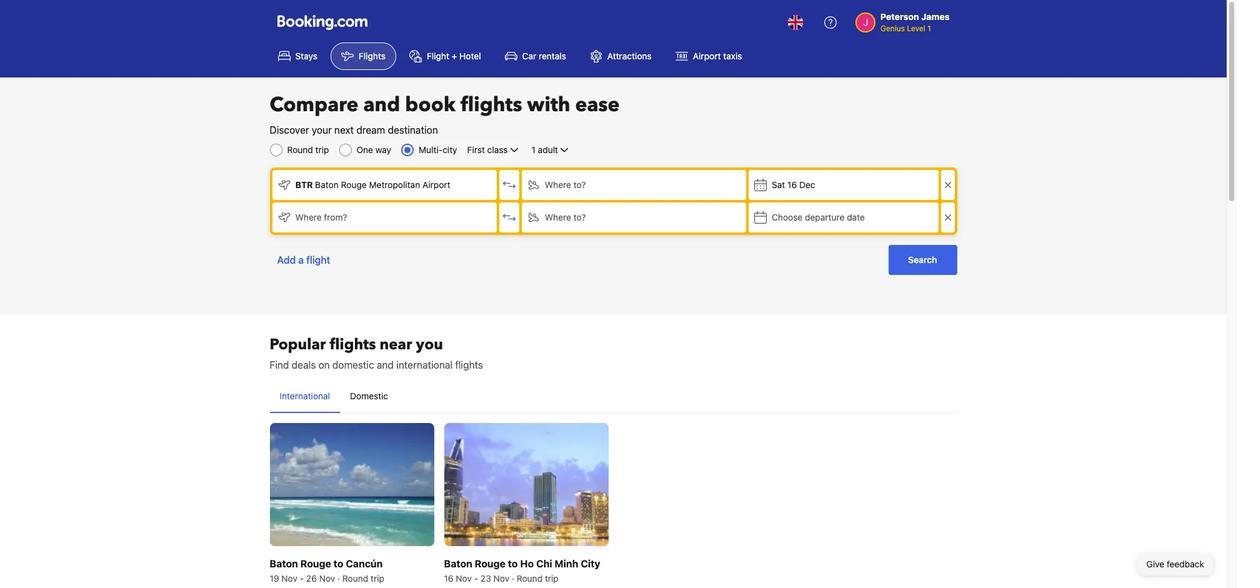 Task type: locate. For each thing, give the bounding box(es) containing it.
16 left 23
[[444, 573, 454, 584]]

nov left 23
[[456, 573, 472, 584]]

16 inside popup button
[[788, 179, 797, 190]]

flights
[[461, 91, 522, 119], [330, 334, 376, 355], [455, 359, 483, 371]]

nov right 19
[[281, 573, 297, 584]]

+
[[452, 51, 457, 61]]

baton rouge to ho chi minh city 16 nov - 23 nov · round trip
[[444, 558, 600, 584]]

where to? inside dropdown button
[[545, 212, 586, 223]]

baton inside "baton rouge to cancún 19 nov - 26 nov · round trip"
[[270, 558, 298, 570]]

search
[[908, 254, 937, 265]]

round down discover
[[287, 144, 313, 155]]

1 to? from the top
[[574, 179, 586, 190]]

2 vertical spatial flights
[[455, 359, 483, 371]]

to? inside popup button
[[574, 179, 586, 190]]

first
[[467, 144, 485, 155]]

1 horizontal spatial ·
[[512, 573, 514, 584]]

to? inside dropdown button
[[574, 212, 586, 223]]

add a flight button
[[270, 245, 338, 275]]

0 horizontal spatial -
[[300, 573, 304, 584]]

1 - from the left
[[300, 573, 304, 584]]

nov right 23
[[494, 573, 509, 584]]

trip down cancún
[[371, 573, 384, 584]]

near
[[380, 334, 412, 355]]

rouge inside baton rouge to ho chi minh city 16 nov - 23 nov · round trip
[[475, 558, 506, 570]]

booking.com logo image
[[277, 15, 367, 30], [277, 15, 367, 30]]

where for sat 16 dec
[[545, 179, 571, 190]]

0 horizontal spatial 16
[[444, 573, 454, 584]]

0 vertical spatial where to?
[[545, 179, 586, 190]]

where to? inside popup button
[[545, 179, 586, 190]]

your
[[312, 124, 332, 136]]

with
[[527, 91, 570, 119]]

- left 23
[[474, 573, 478, 584]]

to left cancún
[[334, 558, 344, 570]]

2 horizontal spatial trip
[[545, 573, 559, 584]]

16 inside baton rouge to ho chi minh city 16 nov - 23 nov · round trip
[[444, 573, 454, 584]]

and inside compare and book flights with ease discover your next dream destination
[[363, 91, 400, 119]]

1 horizontal spatial 16
[[788, 179, 797, 190]]

1 horizontal spatial round
[[342, 573, 368, 584]]

trip down your
[[315, 144, 329, 155]]

0 horizontal spatial to
[[334, 558, 344, 570]]

baton
[[315, 179, 339, 190], [270, 558, 298, 570], [444, 558, 472, 570]]

16 right sat
[[788, 179, 797, 190]]

airport taxis link
[[665, 43, 753, 70]]

1 horizontal spatial airport
[[693, 51, 721, 61]]

attractions
[[607, 51, 652, 61]]

btr
[[295, 179, 313, 190]]

where
[[545, 179, 571, 190], [295, 212, 322, 223], [545, 212, 571, 223]]

airport left taxis
[[693, 51, 721, 61]]

0 horizontal spatial rouge
[[300, 558, 331, 570]]

and
[[363, 91, 400, 119], [377, 359, 394, 371]]

0 vertical spatial airport
[[693, 51, 721, 61]]

to left ho
[[508, 558, 518, 570]]

where to? button
[[522, 170, 746, 200]]

1 vertical spatial where to?
[[545, 212, 586, 223]]

tab list containing international
[[270, 380, 957, 414]]

compare
[[270, 91, 358, 119]]

where inside where to? dropdown button
[[545, 212, 571, 223]]

and up dream on the left top
[[363, 91, 400, 119]]

1 vertical spatial and
[[377, 359, 394, 371]]

a
[[298, 254, 304, 266]]

chi
[[536, 558, 552, 570]]

· right 23
[[512, 573, 514, 584]]

minh
[[555, 558, 578, 570]]

23
[[481, 573, 491, 584]]

to
[[334, 558, 344, 570], [508, 558, 518, 570]]

0 horizontal spatial ·
[[338, 573, 340, 584]]

2 - from the left
[[474, 573, 478, 584]]

flights link
[[331, 43, 396, 70]]

domestic
[[332, 359, 374, 371]]

rouge up 26
[[300, 558, 331, 570]]

0 vertical spatial 1
[[928, 24, 931, 33]]

airport down multi-city at top left
[[423, 179, 450, 190]]

1 adult
[[532, 144, 558, 155]]

1 left adult
[[532, 144, 536, 155]]

rouge up 23
[[475, 558, 506, 570]]

give
[[1147, 559, 1165, 569]]

book
[[405, 91, 456, 119]]

round down ho
[[517, 573, 543, 584]]

where inside where to? popup button
[[545, 179, 571, 190]]

1 right level
[[928, 24, 931, 33]]

1 inside dropdown button
[[532, 144, 536, 155]]

genius
[[881, 24, 905, 33]]

hotel
[[459, 51, 481, 61]]

2 horizontal spatial round
[[517, 573, 543, 584]]

rouge inside "baton rouge to cancún 19 nov - 26 nov · round trip"
[[300, 558, 331, 570]]

0 horizontal spatial baton
[[270, 558, 298, 570]]

tab list
[[270, 380, 957, 414]]

baton rouge to cancún 19 nov - 26 nov · round trip
[[270, 558, 384, 584]]

2 horizontal spatial baton
[[444, 558, 472, 570]]

where to?
[[545, 179, 586, 190], [545, 212, 586, 223]]

- inside "baton rouge to cancún 19 nov - 26 nov · round trip"
[[300, 573, 304, 584]]

baton rouge to cancún image
[[270, 423, 434, 546]]

2 to from the left
[[508, 558, 518, 570]]

city
[[443, 144, 457, 155]]

1 horizontal spatial trip
[[371, 573, 384, 584]]

· inside baton rouge to ho chi minh city 16 nov - 23 nov · round trip
[[512, 573, 514, 584]]

round down cancún
[[342, 573, 368, 584]]

19
[[270, 573, 279, 584]]

1 horizontal spatial -
[[474, 573, 478, 584]]

multi-
[[419, 144, 443, 155]]

1 vertical spatial 16
[[444, 573, 454, 584]]

0 vertical spatial flights
[[461, 91, 522, 119]]

0 horizontal spatial 1
[[532, 144, 536, 155]]

flights up domestic
[[330, 334, 376, 355]]

flight
[[306, 254, 330, 266]]

baton inside baton rouge to ho chi minh city 16 nov - 23 nov · round trip
[[444, 558, 472, 570]]

1 · from the left
[[338, 573, 340, 584]]

round inside "baton rouge to cancún 19 nov - 26 nov · round trip"
[[342, 573, 368, 584]]

attractions link
[[579, 43, 662, 70]]

- left 26
[[300, 573, 304, 584]]

to inside "baton rouge to cancún 19 nov - 26 nov · round trip"
[[334, 558, 344, 570]]

rouge for baton rouge to ho chi minh city
[[475, 558, 506, 570]]

to inside baton rouge to ho chi minh city 16 nov - 23 nov · round trip
[[508, 558, 518, 570]]

to?
[[574, 179, 586, 190], [574, 212, 586, 223]]

metropolitan
[[369, 179, 420, 190]]

1 horizontal spatial 1
[[928, 24, 931, 33]]

to for cancún
[[334, 558, 344, 570]]

nov right 26
[[319, 573, 335, 584]]

2 to? from the top
[[574, 212, 586, 223]]

flights up first class
[[461, 91, 522, 119]]

ease
[[575, 91, 620, 119]]

1 vertical spatial to?
[[574, 212, 586, 223]]

stays link
[[267, 43, 328, 70]]

where to? for sat 16 dec
[[545, 179, 586, 190]]

0 vertical spatial 16
[[788, 179, 797, 190]]

domestic button
[[340, 380, 398, 413]]

2 · from the left
[[512, 573, 514, 584]]

2 where to? from the top
[[545, 212, 586, 223]]

where to? for choose departure date
[[545, 212, 586, 223]]

international
[[280, 391, 330, 401]]

trip down chi
[[545, 573, 559, 584]]

1 to from the left
[[334, 558, 344, 570]]

multi-city
[[419, 144, 457, 155]]

airport
[[693, 51, 721, 61], [423, 179, 450, 190]]

1 vertical spatial 1
[[532, 144, 536, 155]]

rouge down one
[[341, 179, 367, 190]]

0 vertical spatial to?
[[574, 179, 586, 190]]

popular flights near you find deals on domestic and international flights
[[270, 334, 483, 371]]

rouge for baton rouge to cancún
[[300, 558, 331, 570]]

0 vertical spatial and
[[363, 91, 400, 119]]

round
[[287, 144, 313, 155], [342, 573, 368, 584], [517, 573, 543, 584]]

flights right the international
[[455, 359, 483, 371]]

and down near
[[377, 359, 394, 371]]

1
[[928, 24, 931, 33], [532, 144, 536, 155]]

international
[[396, 359, 453, 371]]

car
[[522, 51, 536, 61]]

0 horizontal spatial round
[[287, 144, 313, 155]]

rouge
[[341, 179, 367, 190], [300, 558, 331, 570], [475, 558, 506, 570]]

2 horizontal spatial rouge
[[475, 558, 506, 570]]

26
[[306, 573, 317, 584]]

· inside "baton rouge to cancún 19 nov - 26 nov · round trip"
[[338, 573, 340, 584]]

add
[[277, 254, 296, 266]]

· right 26
[[338, 573, 340, 584]]

on
[[318, 359, 330, 371]]

0 horizontal spatial airport
[[423, 179, 450, 190]]

1 horizontal spatial to
[[508, 558, 518, 570]]

adult
[[538, 144, 558, 155]]

1 where to? from the top
[[545, 179, 586, 190]]

·
[[338, 573, 340, 584], [512, 573, 514, 584]]



Task type: vqa. For each thing, say whether or not it's contained in the screenshot.
2nd - from right
yes



Task type: describe. For each thing, give the bounding box(es) containing it.
dec
[[799, 179, 815, 190]]

choose departure date
[[772, 212, 865, 223]]

flights inside compare and book flights with ease discover your next dream destination
[[461, 91, 522, 119]]

destination
[[388, 124, 438, 136]]

way
[[376, 144, 391, 155]]

peterson james genius level 1
[[881, 11, 950, 33]]

2 nov from the left
[[319, 573, 335, 584]]

rentals
[[539, 51, 566, 61]]

date
[[847, 212, 865, 223]]

where from? button
[[272, 203, 497, 233]]

1 adult button
[[530, 143, 572, 158]]

baton rouge to ho chi minh city image
[[444, 423, 608, 546]]

stays
[[295, 51, 317, 61]]

sat
[[772, 179, 785, 190]]

give feedback button
[[1137, 553, 1214, 576]]

flight + hotel
[[427, 51, 481, 61]]

choose departure date button
[[749, 203, 938, 233]]

btr baton rouge metropolitan airport
[[295, 179, 450, 190]]

city
[[581, 558, 600, 570]]

from?
[[324, 212, 347, 223]]

3 nov from the left
[[456, 573, 472, 584]]

first class
[[467, 144, 508, 155]]

to? for sat 16 dec
[[574, 179, 586, 190]]

discover
[[270, 124, 309, 136]]

next
[[334, 124, 354, 136]]

sat 16 dec
[[772, 179, 815, 190]]

peterson
[[881, 11, 919, 22]]

domestic
[[350, 391, 388, 401]]

- inside baton rouge to ho chi minh city 16 nov - 23 nov · round trip
[[474, 573, 478, 584]]

international button
[[270, 380, 340, 413]]

flights
[[359, 51, 386, 61]]

baton for baton rouge to ho chi minh city
[[444, 558, 472, 570]]

1 vertical spatial flights
[[330, 334, 376, 355]]

flight + hotel link
[[399, 43, 492, 70]]

james
[[921, 11, 950, 22]]

find
[[270, 359, 289, 371]]

where for choose departure date
[[545, 212, 571, 223]]

to? for choose departure date
[[574, 212, 586, 223]]

to for ho
[[508, 558, 518, 570]]

add a flight
[[277, 254, 330, 266]]

round trip
[[287, 144, 329, 155]]

round inside baton rouge to ho chi minh city 16 nov - 23 nov · round trip
[[517, 573, 543, 584]]

popular
[[270, 334, 326, 355]]

taxis
[[723, 51, 742, 61]]

feedback
[[1167, 559, 1204, 569]]

dream
[[356, 124, 385, 136]]

one
[[357, 144, 373, 155]]

trip inside "baton rouge to cancún 19 nov - 26 nov · round trip"
[[371, 573, 384, 584]]

deals
[[292, 359, 316, 371]]

you
[[416, 334, 443, 355]]

sat 16 dec button
[[749, 170, 938, 200]]

level
[[907, 24, 926, 33]]

ho
[[520, 558, 534, 570]]

and inside popular flights near you find deals on domestic and international flights
[[377, 359, 394, 371]]

flight
[[427, 51, 449, 61]]

baton for baton rouge to cancún
[[270, 558, 298, 570]]

cancún
[[346, 558, 383, 570]]

airport taxis
[[693, 51, 742, 61]]

choose
[[772, 212, 803, 223]]

1 vertical spatial airport
[[423, 179, 450, 190]]

one way
[[357, 144, 391, 155]]

where from?
[[295, 212, 347, 223]]

1 horizontal spatial baton
[[315, 179, 339, 190]]

1 inside peterson james genius level 1
[[928, 24, 931, 33]]

search button
[[888, 245, 957, 275]]

class
[[487, 144, 508, 155]]

4 nov from the left
[[494, 573, 509, 584]]

departure
[[805, 212, 845, 223]]

where to? button
[[522, 203, 746, 233]]

car rentals link
[[494, 43, 577, 70]]

give feedback
[[1147, 559, 1204, 569]]

trip inside baton rouge to ho chi minh city 16 nov - 23 nov · round trip
[[545, 573, 559, 584]]

car rentals
[[522, 51, 566, 61]]

compare and book flights with ease discover your next dream destination
[[270, 91, 620, 136]]

0 horizontal spatial trip
[[315, 144, 329, 155]]

where inside where from? popup button
[[295, 212, 322, 223]]

1 nov from the left
[[281, 573, 297, 584]]

1 horizontal spatial rouge
[[341, 179, 367, 190]]



